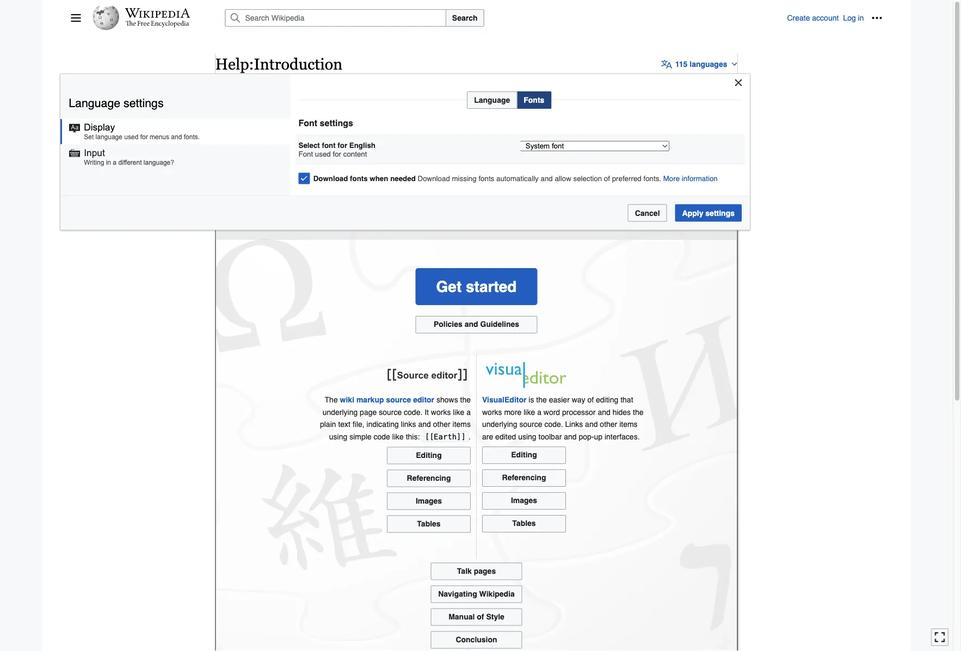 Task type: locate. For each thing, give the bounding box(es) containing it.
underlying
[[323, 408, 358, 417], [482, 420, 518, 429]]

it down editor
[[425, 408, 429, 417]]

1 horizontal spatial introduction
[[362, 124, 474, 146]]

0 vertical spatial is
[[440, 172, 448, 182]]

1 horizontal spatial referencing link
[[482, 470, 566, 487]]

2 horizontal spatial settings
[[706, 209, 735, 217]]

and down links
[[564, 433, 577, 441]]

tables link
[[482, 516, 566, 533], [387, 516, 471, 533]]

and right the menus in the top left of the page
[[171, 133, 182, 141]]

you
[[540, 172, 556, 182], [461, 213, 474, 222]]

works inside shows the underlying page source code. it works like a plain text file, indicating links and other items using simple code like this:
[[431, 408, 451, 417]]

more
[[504, 408, 522, 417]]

navigating
[[438, 590, 477, 599]]

font up the select
[[299, 118, 318, 128]]

a inside is the easier way of editing that works more like a word processor and hides the underlying source code. links and other items are edited using toolbar and pop-up interfaces.
[[538, 408, 542, 417]]

1 vertical spatial settings
[[320, 118, 353, 128]]

1 horizontal spatial download
[[418, 174, 450, 183]]

in up 'proficient' in the top right of the page
[[553, 201, 559, 210]]

source left editor
[[386, 396, 411, 405]]

for
[[140, 133, 148, 141], [338, 141, 347, 150], [333, 150, 341, 158]]

code. inside shows the underlying page source code. it works like a plain text file, indicating links and other items using simple code like this:
[[404, 408, 423, 417]]

using down text
[[329, 433, 348, 441]]

settings up display set language used for menus and fonts.
[[124, 96, 164, 110]]

works inside is the easier way of editing that works more like a word processor and hides the underlying source code. links and other items are edited using toolbar and pop-up interfaces.
[[482, 408, 502, 417]]

0 horizontal spatial .
[[469, 433, 471, 441]]

and
[[171, 133, 182, 141], [541, 174, 553, 183], [684, 201, 696, 210], [465, 320, 478, 329], [598, 408, 611, 417], [418, 420, 431, 429], [585, 420, 598, 429], [564, 433, 577, 441]]

and right basics,
[[684, 201, 696, 210]]

2 font from the top
[[299, 150, 313, 158]]

1 horizontal spatial fonts
[[479, 174, 495, 183]]

language settings
[[69, 96, 164, 110]]

the right hides
[[633, 408, 644, 417]]

0 horizontal spatial tables link
[[387, 516, 471, 533]]

code. inside is the easier way of editing that works more like a word processor and hides the underlying source code. links and other items are edited using toolbar and pop-up interfaces.
[[545, 420, 563, 429]]

0 vertical spatial introduction
[[254, 55, 343, 73]]

1 horizontal spatial of
[[588, 396, 594, 405]]

. left are
[[469, 433, 471, 441]]

0 horizontal spatial of
[[477, 613, 484, 621]]

0 horizontal spatial referencing
[[407, 474, 451, 483]]

2 items from the left
[[620, 420, 638, 429]]

indicating
[[367, 420, 399, 429]]

it up "no"
[[604, 201, 609, 210]]

pages
[[474, 567, 496, 576]]

get started
[[437, 278, 517, 296]]

0 vertical spatial it
[[604, 201, 609, 210]]

contributing.
[[561, 201, 602, 210]]

apply settings button
[[676, 204, 742, 222]]

1 horizontal spatial settings
[[320, 118, 353, 128]]

0 vertical spatial used
[[124, 133, 138, 141]]

language inside button
[[474, 96, 510, 104]]

menus
[[150, 133, 169, 141]]

1 horizontal spatial images link
[[482, 493, 566, 510]]

1 horizontal spatial using
[[518, 433, 537, 441]]

0 vertical spatial wikipedia
[[502, 124, 591, 146]]

0 vertical spatial .
[[556, 172, 559, 182]]

a down interested
[[520, 213, 524, 222]]

1 vertical spatial .
[[469, 433, 471, 441]]

fonts left when
[[350, 174, 368, 183]]

1 horizontal spatial other
[[600, 420, 618, 429]]

0 horizontal spatial other
[[433, 420, 451, 429]]

a left word
[[538, 408, 542, 417]]

navigating wikipedia
[[438, 590, 515, 599]]

1 horizontal spatial is
[[529, 396, 534, 405]]

fonts. left 'more'
[[644, 174, 662, 183]]

0 horizontal spatial editing link
[[387, 447, 471, 465]]

input
[[84, 148, 105, 158]]

wikipedia down fonts button
[[502, 124, 591, 146]]

way
[[572, 396, 586, 405]]

the up word
[[537, 396, 547, 405]]

the free encyclopedia image
[[126, 21, 190, 28]]

policies
[[434, 320, 463, 329]]

items inside shows the underlying page source code. it works like a plain text file, indicating links and other items using simple code like this:
[[453, 420, 471, 429]]

1 vertical spatial used
[[315, 150, 331, 158]]

fonts. right the menus in the top left of the page
[[184, 133, 200, 141]]

font inside select font for english font used for content
[[299, 150, 313, 158]]

used
[[124, 133, 138, 141], [315, 150, 331, 158]]

people
[[490, 172, 519, 182]]

1 horizontal spatial it
[[604, 201, 609, 210]]

settings for font settings
[[320, 118, 353, 128]]

language?
[[144, 159, 174, 166]]

0 vertical spatial code.
[[404, 408, 423, 417]]

is left "made"
[[440, 172, 448, 182]]

.
[[556, 172, 559, 182], [469, 433, 471, 441]]

help : introduction
[[215, 55, 343, 73]]

works down shows
[[431, 408, 451, 417]]

and up pop-
[[585, 420, 598, 429]]

[[earth]] .
[[425, 433, 471, 442]]

language
[[474, 96, 510, 104], [69, 96, 120, 110]]

a inside shows the underlying page source code. it works like a plain text file, indicating links and other items using simple code like this:
[[467, 408, 471, 417]]

started
[[466, 278, 517, 296]]

referencing down this:
[[407, 474, 451, 483]]

personal tools navigation
[[788, 9, 886, 27]]

referencing link for images link for left tables link
[[387, 470, 471, 488]]

interested in contributing. it covers all the basics, and each tutorial takes only a few minutes, so you can become a proficient
[[320, 201, 696, 222]]

0 vertical spatial underlying
[[323, 408, 358, 417]]

is down wikipedia:visualeditor/user guide image
[[529, 396, 534, 405]]

1 vertical spatial introduction
[[362, 124, 474, 146]]

you right so
[[461, 213, 474, 222]]

1 horizontal spatial referencing
[[502, 474, 546, 482]]

editing link down this:
[[387, 447, 471, 465]]

0 horizontal spatial underlying
[[323, 408, 358, 417]]

1 horizontal spatial editing link
[[482, 447, 566, 464]]

1 vertical spatial you
[[461, 213, 474, 222]]

talk pages link
[[431, 563, 522, 581]]

conclusion
[[456, 636, 498, 644]]

items up interfaces.
[[620, 420, 638, 429]]

create account link
[[788, 14, 839, 22]]

0 vertical spatial font
[[299, 118, 318, 128]]

1 horizontal spatial fonts.
[[644, 174, 662, 183]]

1 vertical spatial it
[[425, 408, 429, 417]]

more
[[664, 174, 680, 183]]

1 using from the left
[[329, 433, 348, 441]]

0 horizontal spatial editing
[[416, 451, 442, 460]]

fonts right missing
[[479, 174, 495, 183]]

settings down encyclopedia at left top
[[320, 118, 353, 128]]

display
[[84, 122, 115, 132]]

font
[[322, 141, 336, 150]]

for inside display set language used for menus and fonts.
[[140, 133, 148, 141]]

like right people
[[522, 172, 537, 182]]

missing
[[452, 174, 477, 183]]

apply
[[683, 209, 704, 217]]

for right font
[[338, 141, 347, 150]]

0 horizontal spatial it
[[425, 408, 429, 417]]

in left "no"
[[598, 213, 604, 222]]

other up [[earth]] in the left of the page
[[433, 420, 451, 429]]

using inside is the easier way of editing that works more like a word processor and hides the underlying source code. links and other items are edited using toolbar and pop-up interfaces.
[[518, 433, 537, 441]]

1 vertical spatial is
[[529, 396, 534, 405]]

of right way in the right bottom of the page
[[588, 396, 594, 405]]

automatically
[[497, 174, 539, 183]]

is inside is the easier way of editing that works more like a word processor and hides the underlying source code. links and other items are edited using toolbar and pop-up interfaces.
[[529, 396, 534, 405]]

like left this:
[[392, 433, 404, 441]]

0 horizontal spatial tables
[[417, 520, 441, 528]]

underlying up text
[[323, 408, 358, 417]]

1 items from the left
[[453, 420, 471, 429]]

information
[[682, 174, 718, 183]]

a left different
[[113, 159, 117, 166]]

0 horizontal spatial fonts.
[[184, 133, 200, 141]]

0 horizontal spatial images link
[[387, 493, 471, 510]]

1 vertical spatial fonts.
[[644, 174, 662, 183]]

1 vertical spatial source
[[379, 408, 402, 417]]

works for underlying
[[482, 408, 502, 417]]

2 other from the left
[[600, 420, 618, 429]]

language up to
[[474, 96, 510, 104]]

language button
[[467, 91, 517, 109]]

the inside interested in contributing. it covers all the basics, and each tutorial takes only a few minutes, so you can become a proficient
[[645, 201, 656, 210]]

and inside display set language used for menus and fonts.
[[171, 133, 182, 141]]

code.
[[404, 408, 423, 417], [545, 420, 563, 429]]

source down the wiki markup source editor link on the bottom left
[[379, 408, 402, 417]]

from wikipedia, the free encyclopedia
[[215, 101, 345, 110]]

1 vertical spatial of
[[588, 396, 594, 405]]

fonts. inside display set language used for menus and fonts.
[[184, 133, 200, 141]]

other up up
[[600, 420, 618, 429]]

in inside input writing in a different language?
[[106, 159, 111, 166]]

1 vertical spatial font
[[299, 150, 313, 158]]

download down select font for english font used for content
[[313, 174, 348, 183]]

other
[[433, 420, 451, 429], [600, 420, 618, 429]]

source
[[386, 396, 411, 405], [379, 408, 402, 417], [520, 420, 543, 429]]

2 using from the left
[[518, 433, 537, 441]]

wikipedia right when
[[395, 172, 438, 182]]

2 works from the left
[[482, 408, 502, 417]]

0 horizontal spatial language
[[69, 96, 120, 110]]

page
[[360, 408, 377, 417]]

shows the underlying page source code. it works like a plain text file, indicating links and other items using simple code like this:
[[320, 396, 471, 441]]

are
[[482, 433, 493, 441]]

0 horizontal spatial works
[[431, 408, 451, 417]]

editing link down edited on the right bottom of page
[[482, 447, 566, 464]]

tables
[[513, 519, 536, 528], [417, 520, 441, 528]]

0 horizontal spatial download
[[313, 174, 348, 183]]

you inside interested in contributing. it covers all the basics, and each tutorial takes only a few minutes, so you can become a proficient
[[461, 213, 474, 222]]

used up input writing in a different language?
[[124, 133, 138, 141]]

source inside is the easier way of editing that works more like a word processor and hides the underlying source code. links and other items are edited using toolbar and pop-up interfaces.
[[520, 420, 543, 429]]

editing down edited on the right bottom of page
[[511, 451, 537, 459]]

it inside shows the underlying page source code. it works like a plain text file, indicating links and other items using simple code like this:
[[425, 408, 429, 417]]

easier
[[549, 396, 570, 405]]

2 download from the left
[[418, 174, 450, 183]]

word
[[544, 408, 560, 417]]

0 vertical spatial of
[[604, 174, 610, 183]]

account
[[813, 14, 839, 22]]

log in link
[[844, 14, 864, 22]]

Search search field
[[212, 9, 788, 27]]

select font for english font used for content
[[299, 141, 376, 158]]

pop-
[[579, 433, 594, 441]]

1 fonts from the left
[[350, 174, 368, 183]]

. left selection
[[556, 172, 559, 182]]

fonts
[[524, 96, 545, 104]]

0 horizontal spatial code.
[[404, 408, 423, 417]]

font left font
[[299, 150, 313, 158]]

referencing down edited on the right bottom of page
[[502, 474, 546, 482]]

settings for language settings
[[124, 96, 164, 110]]

0 horizontal spatial referencing link
[[387, 470, 471, 488]]

can
[[476, 213, 488, 222]]

of
[[604, 174, 610, 183], [588, 396, 594, 405], [477, 613, 484, 621]]

0 horizontal spatial using
[[329, 433, 348, 441]]

1 horizontal spatial code.
[[545, 420, 563, 429]]

the inside shows the underlying page source code. it works like a plain text file, indicating links and other items using simple code like this:
[[460, 396, 471, 405]]

the
[[325, 396, 338, 405]]

in
[[859, 14, 864, 22], [106, 159, 111, 166], [553, 201, 559, 210], [598, 213, 604, 222]]

referencing link down this:
[[387, 470, 471, 488]]

a up "[[earth]] ."
[[467, 408, 471, 417]]

underlying up edited on the right bottom of page
[[482, 420, 518, 429]]

editing
[[596, 396, 619, 405]]

a
[[113, 159, 117, 166], [400, 213, 404, 222], [520, 213, 524, 222], [467, 408, 471, 417], [538, 408, 542, 417]]

other inside shows the underlying page source code. it works like a plain text file, indicating links and other items using simple code like this:
[[433, 420, 451, 429]]

and right links
[[418, 420, 431, 429]]

0 vertical spatial source
[[386, 396, 411, 405]]

interfaces.
[[605, 433, 640, 441]]

1 download from the left
[[313, 174, 348, 183]]

works down visualeditor link
[[482, 408, 502, 417]]

items up "[[earth]] ."
[[453, 420, 471, 429]]

wikipedia image
[[125, 8, 190, 18]]

introduction up free
[[254, 55, 343, 73]]

1 horizontal spatial underlying
[[482, 420, 518, 429]]

of right selection
[[604, 174, 610, 183]]

log in and more options image
[[872, 13, 883, 23]]

download left "made"
[[418, 174, 450, 183]]

like right more
[[524, 408, 535, 417]]

underlying inside is the easier way of editing that works more like a word processor and hides the underlying source code. links and other items are edited using toolbar and pop-up interfaces.
[[482, 420, 518, 429]]

2 vertical spatial settings
[[706, 209, 735, 217]]

0 horizontal spatial fonts
[[350, 174, 368, 183]]

the right shows
[[460, 396, 471, 405]]

referencing link down edited on the right bottom of page
[[482, 470, 566, 487]]

log
[[844, 14, 856, 22]]

1 horizontal spatial you
[[540, 172, 556, 182]]

1 horizontal spatial items
[[620, 420, 638, 429]]

0 horizontal spatial used
[[124, 133, 138, 141]]

editing down this:
[[416, 451, 442, 460]]

of left style
[[477, 613, 484, 621]]

0 vertical spatial you
[[540, 172, 556, 182]]

processor
[[563, 408, 596, 417]]

wikipedia up style
[[480, 590, 515, 599]]

referencing
[[502, 474, 546, 482], [407, 474, 451, 483]]

conclusion link
[[431, 632, 522, 649]]

guidelines
[[481, 320, 520, 329]]

like
[[522, 172, 537, 182], [453, 408, 465, 417], [524, 408, 535, 417], [392, 433, 404, 441]]

visualeditor link
[[482, 396, 527, 405]]

0 horizontal spatial is
[[440, 172, 448, 182]]

settings right "apply"
[[706, 209, 735, 217]]

1 horizontal spatial works
[[482, 408, 502, 417]]

1 vertical spatial code.
[[545, 420, 563, 429]]

code. down word
[[545, 420, 563, 429]]

in right writing
[[106, 159, 111, 166]]

file,
[[353, 420, 365, 429]]

you right automatically
[[540, 172, 556, 182]]

made
[[450, 172, 474, 182]]

proficient
[[526, 213, 557, 222]]

the right all
[[645, 201, 656, 210]]

like down shows
[[453, 408, 465, 417]]

images link
[[482, 493, 566, 510], [387, 493, 471, 510]]

code. up links
[[404, 408, 423, 417]]

manual
[[449, 613, 475, 621]]

1 horizontal spatial language
[[474, 96, 510, 104]]

1 vertical spatial wikipedia
[[395, 172, 438, 182]]

1 other from the left
[[433, 420, 451, 429]]

settings for apply settings
[[706, 209, 735, 217]]

for left the menus in the top left of the page
[[140, 133, 148, 141]]

introduction up needed
[[362, 124, 474, 146]]

1 horizontal spatial used
[[315, 150, 331, 158]]

it
[[604, 201, 609, 210], [425, 408, 429, 417]]

1 works from the left
[[431, 408, 451, 417]]

language up the display
[[69, 96, 120, 110]]

editing link for images link for left tables link
[[387, 447, 471, 465]]

2 vertical spatial source
[[520, 420, 543, 429]]

0 vertical spatial settings
[[124, 96, 164, 110]]

each
[[320, 213, 336, 222]]

0 vertical spatial fonts.
[[184, 133, 200, 141]]

0 horizontal spatial you
[[461, 213, 474, 222]]

0 horizontal spatial settings
[[124, 96, 164, 110]]

used down font settings
[[315, 150, 331, 158]]

1 horizontal spatial .
[[556, 172, 559, 182]]

settings inside button
[[706, 209, 735, 217]]

search button
[[446, 9, 484, 27]]

using right edited on the right bottom of page
[[518, 433, 537, 441]]

1 vertical spatial underlying
[[482, 420, 518, 429]]

source down more
[[520, 420, 543, 429]]

a inside input writing in a different language?
[[113, 159, 117, 166]]

0 horizontal spatial items
[[453, 420, 471, 429]]

editor
[[413, 396, 435, 405]]

in right the log
[[859, 14, 864, 22]]

and down "editing"
[[598, 408, 611, 417]]



Task type: describe. For each thing, give the bounding box(es) containing it.
time!
[[617, 213, 634, 222]]

help:wikitext image
[[384, 360, 471, 391]]

hides
[[613, 408, 631, 417]]

edited
[[496, 433, 516, 441]]

115 languages
[[676, 60, 728, 69]]

get
[[437, 278, 462, 296]]

in inside interested in contributing. it covers all the basics, and each tutorial takes only a few minutes, so you can become a proficient
[[553, 201, 559, 210]]

manual of style
[[449, 613, 505, 621]]

no
[[606, 213, 615, 222]]

wikipedia,
[[235, 101, 270, 110]]

wikipedia is made by people like you .
[[395, 172, 559, 182]]

links
[[401, 420, 416, 429]]

wiki markup source editor link
[[340, 396, 435, 405]]

0 horizontal spatial images
[[416, 497, 442, 506]]

content
[[343, 150, 367, 158]]

and right the policies
[[465, 320, 478, 329]]

visualeditor
[[482, 396, 527, 405]]

introduction to wikipedia main content
[[211, 49, 745, 652]]

2 vertical spatial of
[[477, 613, 484, 621]]

referencing link for right tables link's images link
[[482, 470, 566, 487]]

that
[[621, 396, 634, 405]]

1 horizontal spatial images
[[511, 497, 538, 505]]

up
[[594, 433, 603, 441]]

used inside display set language used for menus and fonts.
[[124, 133, 138, 141]]

selection
[[574, 174, 602, 183]]

in inside personal tools navigation
[[859, 14, 864, 22]]

select
[[299, 141, 320, 150]]

it inside interested in contributing. it covers all the basics, and each tutorial takes only a few minutes, so you can become a proficient
[[604, 201, 609, 210]]

wiki
[[340, 396, 355, 405]]

talk
[[457, 567, 472, 576]]

shows
[[437, 396, 458, 405]]

set
[[84, 133, 94, 141]]

2 vertical spatial wikipedia
[[480, 590, 515, 599]]

english
[[349, 141, 376, 150]]

like inside is the easier way of editing that works more like a word processor and hides the underlying source code. links and other items are edited using toolbar and pop-up interfaces.
[[524, 408, 535, 417]]

preferred
[[612, 174, 642, 183]]

the left free
[[273, 101, 283, 110]]

0 horizontal spatial introduction
[[254, 55, 343, 73]]

cancel
[[635, 209, 660, 217]]

used inside select font for english font used for content
[[315, 150, 331, 158]]

different
[[118, 159, 142, 166]]

source inside shows the underlying page source code. it works like a plain text file, indicating links and other items using simple code like this:
[[379, 408, 402, 417]]

become
[[490, 213, 517, 222]]

using inside shows the underlying page source code. it works like a plain text file, indicating links and other items using simple code like this:
[[329, 433, 348, 441]]

encyclopedia
[[301, 101, 345, 110]]

introduction to wikipedia
[[362, 124, 591, 146]]

so
[[451, 213, 459, 222]]

needed
[[391, 174, 416, 183]]

for left content
[[333, 150, 341, 158]]

free
[[285, 101, 298, 110]]

all
[[635, 201, 643, 210]]

apply settings
[[683, 209, 735, 217]]

115
[[676, 60, 688, 69]]

wikipedia:visualeditor/user guide image
[[482, 360, 570, 391]]

style
[[486, 613, 505, 621]]

language progressive image
[[661, 59, 672, 70]]

text
[[338, 420, 351, 429]]

input writing in a different language?
[[84, 148, 174, 166]]

and inside shows the underlying page source code. it works like a plain text file, indicating links and other items using simple code like this:
[[418, 420, 431, 429]]

editing link for right tables link's images link
[[482, 447, 566, 464]]

works for other
[[431, 408, 451, 417]]

more information link
[[664, 174, 718, 183]]

policies and guidelines
[[434, 320, 520, 329]]

covers
[[611, 201, 633, 210]]

minutes,
[[420, 213, 449, 222]]

1 horizontal spatial editing
[[511, 451, 537, 459]]

of inside is the easier way of editing that works more like a word processor and hides the underlying source code. links and other items are edited using toolbar and pop-up interfaces.
[[588, 396, 594, 405]]

language for language
[[474, 96, 510, 104]]

Search Wikipedia search field
[[225, 9, 446, 27]]

other inside is the easier way of editing that works more like a word processor and hides the underlying source code. links and other items are edited using toolbar and pop-up interfaces.
[[600, 420, 618, 429]]

. inside "[[earth]] ."
[[469, 433, 471, 441]]

toolbar
[[539, 433, 562, 441]]

1 font from the top
[[299, 118, 318, 128]]

and left allow
[[541, 174, 553, 183]]

images link for left tables link
[[387, 493, 471, 510]]

1 horizontal spatial tables
[[513, 519, 536, 528]]

2 fonts from the left
[[479, 174, 495, 183]]

navigating wikipedia link
[[431, 586, 522, 604]]

cancel button
[[628, 204, 667, 222]]

simple
[[350, 433, 372, 441]]

interested
[[517, 201, 550, 210]]

takes
[[364, 213, 382, 222]]

manual of style link
[[431, 609, 522, 626]]

get started link
[[416, 269, 538, 306]]

only
[[384, 213, 398, 222]]

few
[[406, 213, 418, 222]]

items inside is the easier way of editing that works more like a word processor and hides the underlying source code. links and other items are edited using toolbar and pop-up interfaces.
[[620, 420, 638, 429]]

a left the few
[[400, 213, 404, 222]]

allow
[[555, 174, 572, 183]]

2 horizontal spatial of
[[604, 174, 610, 183]]

menu image
[[71, 13, 81, 23]]

create account log in
[[788, 14, 864, 22]]

code
[[374, 433, 390, 441]]

policies and guidelines link
[[416, 316, 538, 334]]

writing
[[84, 159, 104, 166]]

from
[[215, 101, 233, 110]]

language
[[96, 133, 123, 141]]

plain
[[320, 420, 336, 429]]

search
[[452, 14, 478, 22]]

and inside interested in contributing. it covers all the basics, and each tutorial takes only a few minutes, so you can become a proficient
[[684, 201, 696, 210]]

the wiki markup source editor
[[325, 396, 435, 405]]

languages
[[690, 60, 728, 69]]

fullscreen image
[[935, 632, 946, 643]]

talk pages
[[457, 567, 496, 576]]

underlying inside shows the underlying page source code. it works like a plain text file, indicating links and other items using simple code like this:
[[323, 408, 358, 417]]

1 horizontal spatial tables link
[[482, 516, 566, 533]]

images link for right tables link
[[482, 493, 566, 510]]

language for language settings
[[69, 96, 120, 110]]

download fonts when needed download missing fonts automatically and allow selection of preferred fonts. more information
[[313, 174, 718, 183]]

in no time!
[[596, 213, 634, 222]]

font settings
[[299, 118, 353, 128]]



Task type: vqa. For each thing, say whether or not it's contained in the screenshot.
Select
yes



